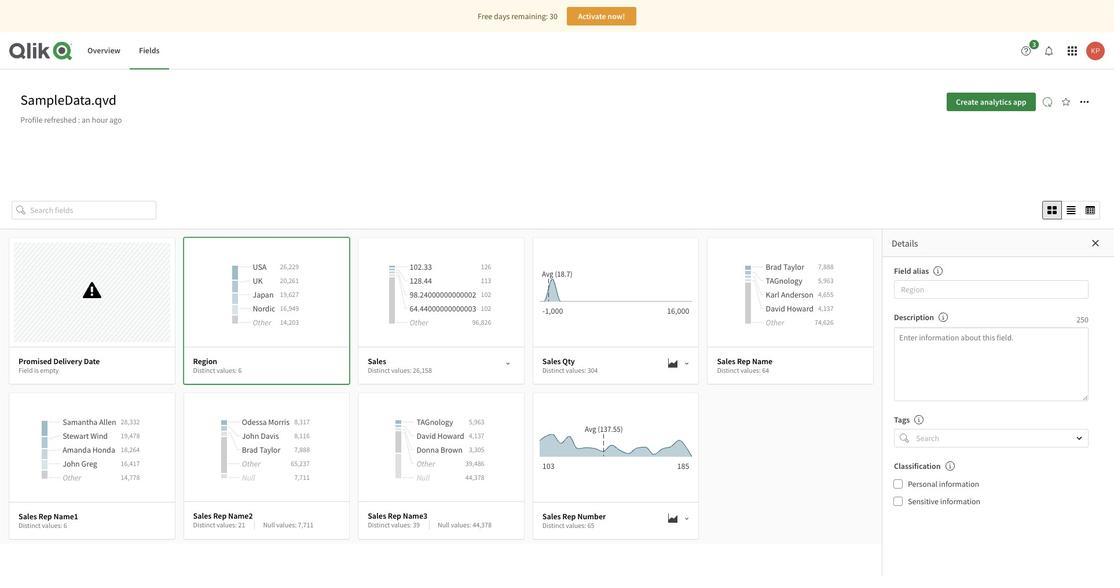 Task type: describe. For each thing, give the bounding box(es) containing it.
wind
[[91, 431, 108, 442]]

other down donna on the bottom left of page
[[417, 459, 435, 469]]

amanda
[[63, 445, 91, 455]]

19,627
[[280, 290, 299, 299]]

sales for sales rep name2
[[193, 511, 212, 522]]

26,158
[[413, 366, 432, 375]]

close element
[[1092, 239, 1101, 248]]

other down john davis
[[242, 459, 261, 469]]

create analytics app
[[957, 97, 1027, 107]]

sales rep number distinct values: 65
[[543, 512, 606, 530]]

john greg
[[63, 459, 97, 469]]

rep for name
[[738, 356, 751, 367]]

promised delivery date field is empty
[[19, 356, 100, 375]]

6 inside sales rep name1 distinct values: 6
[[64, 522, 67, 530]]

nordic
[[253, 304, 275, 314]]

rep for name2
[[213, 511, 227, 522]]

0 vertical spatial 7,888
[[819, 263, 834, 271]]

open image
[[1077, 435, 1083, 442]]

1 horizontal spatial tagnology
[[766, 276, 803, 286]]

4,137 inside david howard 4,137
[[469, 431, 485, 440]]

8,317
[[294, 418, 310, 426]]

sales for sales distinct values: 26,158
[[368, 356, 386, 367]]

sales for sales rep name3
[[368, 511, 386, 522]]

karl anderson 4,655 david howard 4,137
[[766, 290, 834, 314]]

96,826
[[473, 318, 492, 327]]

alias
[[913, 266, 930, 276]]

japan
[[253, 290, 274, 300]]

greg
[[81, 459, 97, 469]]

activate
[[578, 11, 606, 21]]

0 vertical spatial 7,711
[[294, 473, 310, 482]]

details
[[892, 238, 919, 249]]

16,000
[[668, 306, 690, 316]]

analytics
[[981, 97, 1012, 107]]

sampledata.qvd
[[20, 91, 117, 109]]

1 vertical spatial howard
[[438, 431, 465, 441]]

4,137 inside karl anderson 4,655 david howard 4,137
[[819, 304, 834, 313]]

-
[[543, 306, 545, 316]]

personal information
[[908, 479, 980, 489]]

14,778
[[121, 473, 140, 482]]

allen
[[99, 417, 116, 428]]

close image
[[1092, 239, 1101, 248]]

samantha allen 28,332
[[63, 417, 140, 428]]

26,229
[[280, 263, 299, 271]]

values: inside sales qty distinct values: 304
[[566, 366, 586, 375]]

rep for number
[[563, 512, 576, 522]]

ago
[[110, 115, 122, 125]]

qty
[[563, 356, 575, 367]]

nordic 16,949
[[253, 304, 299, 314]]

values: inside the sales distinct values: 26,158
[[391, 366, 412, 375]]

region distinct values: 6
[[193, 356, 242, 375]]

113
[[481, 276, 492, 285]]

distinct inside sales rep name1 distinct values: 6
[[19, 522, 41, 530]]

create
[[957, 97, 979, 107]]

39
[[413, 521, 420, 530]]

sales for sales rep name1 distinct values: 6
[[19, 512, 37, 522]]

john davis
[[242, 431, 279, 441]]

days
[[494, 11, 510, 21]]

sales for sales rep number distinct values: 65
[[543, 512, 561, 522]]

null up name2
[[242, 473, 255, 483]]

4,655
[[819, 290, 834, 299]]

3
[[1033, 40, 1037, 49]]

odessa morris 8,317
[[242, 417, 310, 427]]

david howard 4,137
[[417, 431, 485, 441]]

21
[[238, 521, 245, 530]]

personal
[[908, 479, 938, 489]]

65,237
[[291, 459, 310, 468]]

distinct inside the sales distinct values: 26,158
[[368, 366, 390, 375]]

sensitive
[[908, 496, 939, 507]]

uk
[[253, 276, 263, 286]]

64
[[763, 366, 770, 375]]

:
[[78, 115, 80, 125]]

Enter information about this field. text field
[[895, 327, 1089, 401]]

name3
[[403, 511, 428, 522]]

1 vertical spatial brad
[[242, 445, 258, 455]]

sampledata.qvd profile refreshed : an hour ago
[[20, 91, 122, 125]]

information for personal information
[[940, 479, 980, 489]]

null right 39
[[438, 521, 450, 530]]

search image
[[900, 434, 910, 443]]

sales for sales rep name distinct values: 64
[[717, 356, 736, 367]]

fields button
[[130, 32, 169, 70]]

-1,000
[[543, 306, 563, 316]]

1 102 from the top
[[481, 290, 492, 299]]

odessa
[[242, 417, 267, 427]]

description
[[895, 312, 935, 323]]

date
[[84, 356, 100, 367]]

sales rep name1 distinct values: 6
[[19, 512, 78, 530]]

davis
[[261, 431, 279, 441]]

distinct inside region distinct values: 6
[[193, 366, 215, 375]]

values: inside sales rep number distinct values: 65
[[566, 522, 586, 530]]

app
[[1014, 97, 1027, 107]]

refreshed
[[44, 115, 76, 125]]

howard inside karl anderson 4,655 david howard 4,137
[[787, 304, 814, 314]]

0 vertical spatial brad taylor
[[766, 262, 805, 272]]

126
[[481, 263, 492, 271]]

create analytics app button
[[947, 93, 1036, 111]]

john for john greg
[[63, 459, 80, 469]]

amanda honda 18,264
[[63, 445, 140, 455]]

name1
[[54, 512, 78, 522]]

1 vertical spatial david
[[417, 431, 436, 441]]

null right 21 on the bottom of the page
[[263, 521, 275, 530]]

19,478
[[121, 432, 140, 440]]

name2
[[228, 511, 253, 522]]

brown
[[441, 445, 463, 455]]

number
[[578, 512, 606, 522]]

Region text field
[[895, 280, 1089, 299]]

3,305
[[469, 445, 485, 454]]

6 inside region distinct values: 6
[[238, 366, 242, 375]]



Task type: locate. For each thing, give the bounding box(es) containing it.
0 horizontal spatial taylor
[[260, 445, 281, 455]]

sales left name1
[[19, 512, 37, 522]]

rep left name2
[[213, 511, 227, 522]]

donna brown
[[417, 445, 463, 455]]

brad taylor up "anderson"
[[766, 262, 805, 272]]

null values: 7,711
[[263, 521, 314, 530]]

classification
[[895, 461, 941, 471]]

1 vertical spatial 7,888
[[294, 445, 310, 454]]

john
[[242, 431, 259, 441], [63, 459, 80, 469]]

1 vertical spatial 102
[[481, 304, 492, 313]]

overview
[[87, 45, 121, 56]]

0 horizontal spatial howard
[[438, 431, 465, 441]]

other down 64.44000000000003 on the left of the page
[[410, 318, 429, 328]]

field left alias
[[895, 266, 912, 276]]

switch view group
[[1043, 201, 1101, 220]]

distinct values: 39
[[368, 521, 420, 530]]

103
[[543, 461, 555, 472]]

samantha
[[63, 417, 98, 428]]

1 vertical spatial 7,711
[[298, 521, 314, 530]]

1 vertical spatial field
[[19, 366, 33, 375]]

david
[[766, 304, 786, 314], [417, 431, 436, 441]]

brad taylor down john davis
[[242, 445, 281, 455]]

howard down "anderson"
[[787, 304, 814, 314]]

0 horizontal spatial brad
[[242, 445, 258, 455]]

distinct
[[193, 366, 215, 375], [368, 366, 390, 375], [543, 366, 565, 375], [717, 366, 740, 375], [193, 521, 215, 530], [368, 521, 390, 530], [19, 522, 41, 530], [543, 522, 565, 530]]

1 horizontal spatial 4,137
[[819, 304, 834, 313]]

5,963 up 4,655
[[819, 276, 834, 285]]

102 down 113
[[481, 290, 492, 299]]

brad up "karl"
[[766, 262, 782, 272]]

rep for name3
[[388, 511, 401, 522]]

david inside karl anderson 4,655 david howard 4,137
[[766, 304, 786, 314]]

4,137 up 3,305
[[469, 431, 485, 440]]

0 horizontal spatial 5,963
[[469, 418, 485, 426]]

sales inside sales rep number distinct values: 65
[[543, 512, 561, 522]]

20,261
[[280, 276, 299, 285]]

kendall parks image
[[1087, 42, 1105, 60]]

field
[[895, 266, 912, 276], [19, 366, 33, 375]]

other for 98.24000000000002
[[410, 318, 429, 328]]

0 vertical spatial howard
[[787, 304, 814, 314]]

hour
[[92, 115, 108, 125]]

information down the personal information
[[941, 496, 981, 507]]

0 horizontal spatial david
[[417, 431, 436, 441]]

ready to refresh profile. image
[[1043, 97, 1053, 107]]

other down 'nordic'
[[253, 318, 272, 328]]

7,888 down 8,116
[[294, 445, 310, 454]]

stewart
[[63, 431, 89, 442]]

fields
[[139, 45, 160, 56]]

promised
[[19, 356, 52, 367]]

information for sensitive information
[[941, 496, 981, 507]]

add to favorites image
[[1062, 97, 1071, 107]]

1 horizontal spatial 5,963
[[819, 276, 834, 285]]

an
[[82, 115, 90, 125]]

sales left name2
[[193, 511, 212, 522]]

other for karl anderson
[[766, 318, 785, 328]]

values: inside region distinct values: 6
[[217, 366, 237, 375]]

0 horizontal spatial brad taylor
[[242, 445, 281, 455]]

sales for sales qty distinct values: 304
[[543, 356, 561, 367]]

1 vertical spatial tagnology
[[417, 417, 453, 427]]

overview button
[[78, 32, 130, 70]]

sales rep name2
[[193, 511, 253, 522]]

7,888 up 4,655
[[819, 263, 834, 271]]

1 horizontal spatial brad
[[766, 262, 782, 272]]

stewart wind
[[63, 431, 108, 442]]

filters region
[[12, 199, 1103, 222]]

sales left 26,158
[[368, 356, 386, 367]]

howard up 'brown'
[[438, 431, 465, 441]]

2 102 from the top
[[481, 304, 492, 313]]

0 vertical spatial information
[[940, 479, 980, 489]]

activate now!
[[578, 11, 626, 21]]

null
[[242, 473, 255, 483], [417, 473, 430, 483], [263, 521, 275, 530], [438, 521, 450, 530]]

30
[[550, 11, 558, 21]]

tagnology up "karl"
[[766, 276, 803, 286]]

sales inside the sales distinct values: 26,158
[[368, 356, 386, 367]]

0 horizontal spatial john
[[63, 459, 80, 469]]

6
[[238, 366, 242, 375], [64, 522, 67, 530]]

other
[[253, 318, 272, 328], [410, 318, 429, 328], [766, 318, 785, 328], [242, 459, 261, 469], [417, 459, 435, 469], [63, 473, 81, 483]]

4,137 down 4,655
[[819, 304, 834, 313]]

44,378
[[466, 473, 485, 482], [473, 521, 492, 530]]

1 vertical spatial taylor
[[260, 445, 281, 455]]

16,417
[[121, 460, 140, 468]]

david up donna on the bottom left of page
[[417, 431, 436, 441]]

1 vertical spatial 6
[[64, 522, 67, 530]]

other down "karl"
[[766, 318, 785, 328]]

david down "karl"
[[766, 304, 786, 314]]

0 vertical spatial 44,378
[[466, 473, 485, 482]]

185
[[678, 461, 690, 472]]

honda
[[93, 445, 115, 455]]

8,116
[[294, 431, 310, 440]]

search element
[[900, 434, 910, 443]]

0 horizontal spatial 4,137
[[469, 431, 485, 440]]

304
[[588, 366, 598, 375]]

1 horizontal spatial howard
[[787, 304, 814, 314]]

0 horizontal spatial 6
[[64, 522, 67, 530]]

usa
[[253, 262, 267, 272]]

5,963 up 3,305
[[469, 418, 485, 426]]

tab list containing overview
[[78, 32, 169, 70]]

1 horizontal spatial david
[[766, 304, 786, 314]]

Search fields text field
[[30, 201, 156, 220]]

free
[[478, 11, 493, 21]]

4,137
[[819, 304, 834, 313], [469, 431, 485, 440]]

1 vertical spatial 5,963
[[469, 418, 485, 426]]

1 horizontal spatial brad taylor
[[766, 262, 805, 272]]

rep inside sales rep name distinct values: 64
[[738, 356, 751, 367]]

distinct inside sales rep name distinct values: 64
[[717, 366, 740, 375]]

39,486
[[466, 459, 485, 468]]

rep left name1
[[39, 512, 52, 522]]

sales inside sales qty distinct values: 304
[[543, 356, 561, 367]]

102.33
[[410, 262, 432, 272]]

tagnology up david howard 4,137
[[417, 417, 453, 427]]

john down amanda
[[63, 459, 80, 469]]

null down donna on the bottom left of page
[[417, 473, 430, 483]]

rep inside sales rep number distinct values: 65
[[563, 512, 576, 522]]

taylor down davis
[[260, 445, 281, 455]]

delivery
[[53, 356, 82, 367]]

now!
[[608, 11, 626, 21]]

field alias
[[895, 266, 930, 276]]

1 horizontal spatial 7,888
[[819, 263, 834, 271]]

Search text field
[[914, 429, 1067, 448]]

karl
[[766, 290, 780, 300]]

1 vertical spatial brad taylor
[[242, 445, 281, 455]]

0 vertical spatial brad
[[766, 262, 782, 272]]

sales left number
[[543, 512, 561, 522]]

0 vertical spatial field
[[895, 266, 912, 276]]

0 vertical spatial 102
[[481, 290, 492, 299]]

1 vertical spatial 44,378
[[473, 521, 492, 530]]

sales left name
[[717, 356, 736, 367]]

other down the john greg
[[63, 473, 81, 483]]

1 vertical spatial john
[[63, 459, 80, 469]]

0 vertical spatial 5,963
[[819, 276, 834, 285]]

16,949
[[280, 304, 299, 313]]

activate now! link
[[567, 7, 637, 25]]

null values: 44,378
[[438, 521, 492, 530]]

sales qty distinct values: 304
[[543, 356, 598, 375]]

0 vertical spatial david
[[766, 304, 786, 314]]

other for japan
[[253, 318, 272, 328]]

3 button
[[1017, 40, 1043, 60]]

tab list
[[78, 32, 169, 70]]

7,711
[[294, 473, 310, 482], [298, 521, 314, 530]]

information up sensitive information
[[940, 479, 980, 489]]

1 vertical spatial information
[[941, 496, 981, 507]]

distinct inside sales rep number distinct values: 65
[[543, 522, 565, 530]]

1 horizontal spatial john
[[242, 431, 259, 441]]

rep left name
[[738, 356, 751, 367]]

rep left number
[[563, 512, 576, 522]]

sales distinct values: 26,158
[[368, 356, 432, 375]]

98.24000000000002 102 64.44000000000003 102
[[410, 290, 492, 314]]

1 horizontal spatial taylor
[[784, 262, 805, 272]]

5,963
[[819, 276, 834, 285], [469, 418, 485, 426]]

field inside promised delivery date field is empty
[[19, 366, 33, 375]]

1 vertical spatial 4,137
[[469, 431, 485, 440]]

brad down john davis
[[242, 445, 258, 455]]

102 up the 96,826
[[481, 304, 492, 313]]

region
[[193, 356, 217, 367]]

sales left qty
[[543, 356, 561, 367]]

sales inside sales rep name distinct values: 64
[[717, 356, 736, 367]]

other for amanda honda
[[63, 473, 81, 483]]

field left is
[[19, 366, 33, 375]]

0 vertical spatial 4,137
[[819, 304, 834, 313]]

rep inside sales rep name1 distinct values: 6
[[39, 512, 52, 522]]

anderson
[[782, 290, 814, 300]]

28,332
[[121, 418, 140, 427]]

rep left name3
[[388, 511, 401, 522]]

18,264
[[121, 446, 140, 454]]

distinct inside sales qty distinct values: 304
[[543, 366, 565, 375]]

values: inside sales rep name distinct values: 64
[[741, 366, 761, 375]]

sales inside sales rep name1 distinct values: 6
[[19, 512, 37, 522]]

tagnology
[[766, 276, 803, 286], [417, 417, 453, 427]]

values: inside sales rep name1 distinct values: 6
[[42, 522, 62, 530]]

information
[[940, 479, 980, 489], [941, 496, 981, 507]]

free days remaining: 30
[[478, 11, 558, 21]]

102
[[481, 290, 492, 299], [481, 304, 492, 313]]

remaining:
[[512, 11, 548, 21]]

sales
[[368, 356, 386, 367], [543, 356, 561, 367], [717, 356, 736, 367], [193, 511, 212, 522], [368, 511, 386, 522], [19, 512, 37, 522], [543, 512, 561, 522]]

profile
[[20, 115, 43, 125]]

sales left name3
[[368, 511, 386, 522]]

distinct values: 21
[[193, 521, 245, 530]]

128.44
[[410, 276, 432, 286]]

john down 'odessa'
[[242, 431, 259, 441]]

taylor up "anderson"
[[784, 262, 805, 272]]

0 vertical spatial tagnology
[[766, 276, 803, 286]]

250
[[1077, 315, 1089, 325]]

rep for name1
[[39, 512, 52, 522]]

74,626
[[815, 318, 834, 327]]

0 horizontal spatial field
[[19, 366, 33, 375]]

sales rep name3
[[368, 511, 428, 522]]

14,203
[[280, 318, 299, 327]]

1 horizontal spatial field
[[895, 266, 912, 276]]

is
[[34, 366, 39, 375]]

0 vertical spatial 6
[[238, 366, 242, 375]]

1 horizontal spatial 6
[[238, 366, 242, 375]]

0 horizontal spatial tagnology
[[417, 417, 453, 427]]

0 horizontal spatial 7,888
[[294, 445, 310, 454]]

sensitive information
[[908, 496, 981, 507]]

0 vertical spatial taylor
[[784, 262, 805, 272]]

65
[[588, 522, 595, 530]]

john for john davis
[[242, 431, 259, 441]]

tags
[[895, 415, 910, 425]]

0 vertical spatial john
[[242, 431, 259, 441]]



Task type: vqa. For each thing, say whether or not it's contained in the screenshot.
Sales associated with Sales Rep Name1 Distinct values: 6
yes



